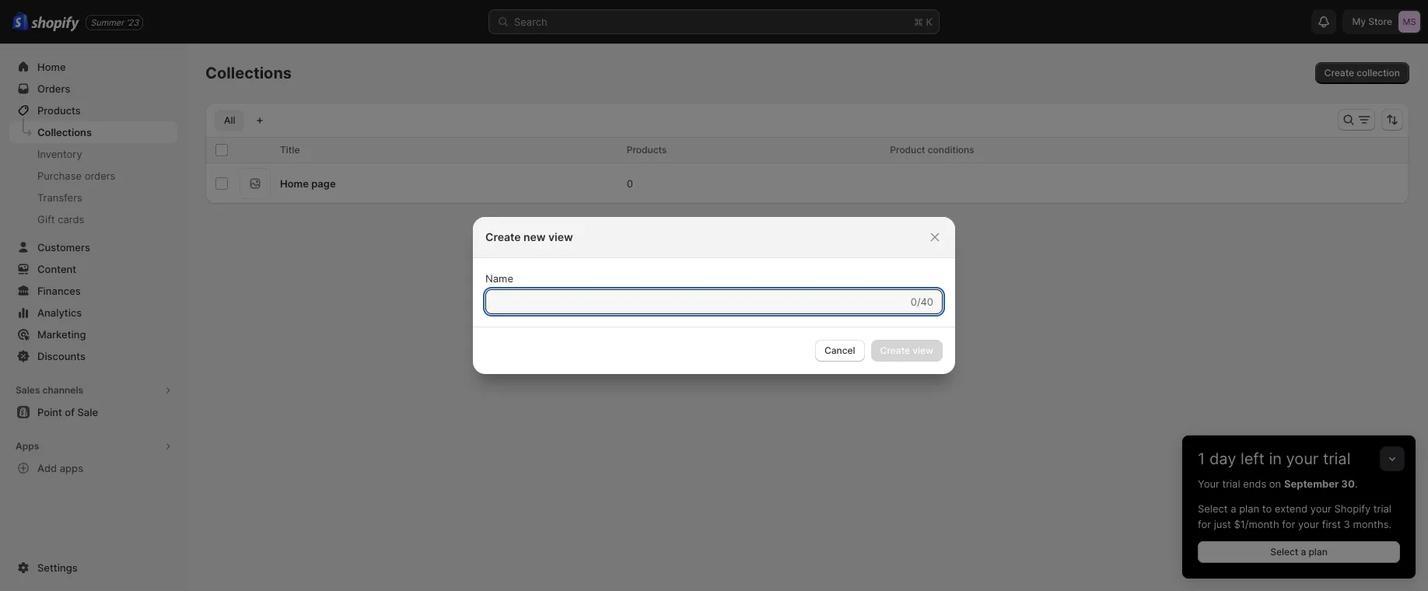 Task type: locate. For each thing, give the bounding box(es) containing it.
1 horizontal spatial home
[[280, 177, 309, 190]]

home left the page
[[280, 177, 309, 190]]

select up just
[[1198, 502, 1228, 515]]

channels
[[42, 384, 83, 396]]

0 horizontal spatial home
[[37, 61, 66, 73]]

0 horizontal spatial plan
[[1239, 502, 1259, 515]]

months.
[[1353, 518, 1391, 530]]

collections
[[205, 64, 292, 82], [37, 126, 92, 138]]

plan down first
[[1309, 546, 1328, 558]]

gift
[[37, 213, 55, 226]]

your up first
[[1310, 502, 1331, 515]]

home for home page
[[280, 177, 309, 190]]

1 vertical spatial select
[[1270, 546, 1298, 558]]

apps button
[[9, 436, 177, 457]]

1 day left in your trial button
[[1182, 436, 1416, 468]]

all
[[224, 114, 235, 126]]

products up collections "link"
[[37, 104, 81, 117]]

sales channels
[[16, 384, 83, 396]]

collections up inventory
[[37, 126, 92, 138]]

0 vertical spatial products
[[37, 104, 81, 117]]

0 vertical spatial home
[[37, 61, 66, 73]]

select a plan link
[[1198, 541, 1400, 563]]

1 vertical spatial home
[[280, 177, 309, 190]]

collections inside "link"
[[37, 126, 92, 138]]

1 vertical spatial plan
[[1309, 546, 1328, 558]]

home page link
[[280, 177, 336, 190]]

0 vertical spatial a
[[1231, 502, 1236, 515]]

1 horizontal spatial collections
[[205, 64, 292, 82]]

1 horizontal spatial for
[[1282, 518, 1295, 530]]

purchase
[[37, 170, 82, 182]]

1 horizontal spatial select
[[1270, 546, 1298, 558]]

0 vertical spatial plan
[[1239, 502, 1259, 515]]

create for create collection
[[1324, 67, 1354, 79]]

extend
[[1275, 502, 1308, 515]]

plan for select a plan to extend your shopify trial for just $1/month for your first 3 months.
[[1239, 502, 1259, 515]]

apps
[[60, 462, 83, 474]]

sales
[[16, 384, 40, 396]]

a for select a plan to extend your shopify trial for just $1/month for your first 3 months.
[[1231, 502, 1236, 515]]

select
[[1198, 502, 1228, 515], [1270, 546, 1298, 558]]

1 horizontal spatial products
[[627, 144, 667, 156]]

select for select a plan to extend your shopify trial for just $1/month for your first 3 months.
[[1198, 502, 1228, 515]]

home for home
[[37, 61, 66, 73]]

for left just
[[1198, 518, 1211, 530]]

1 vertical spatial trial
[[1222, 478, 1240, 490]]

your inside dropdown button
[[1286, 450, 1319, 468]]

1 vertical spatial products
[[627, 144, 667, 156]]

select inside select a plan to extend your shopify trial for just $1/month for your first 3 months.
[[1198, 502, 1228, 515]]

your left first
[[1298, 518, 1319, 530]]

a
[[1231, 502, 1236, 515], [1301, 546, 1306, 558]]

plan up $1/month on the bottom of the page
[[1239, 502, 1259, 515]]

1 day left in your trial element
[[1182, 476, 1416, 579]]

select for select a plan
[[1270, 546, 1298, 558]]

1 vertical spatial a
[[1301, 546, 1306, 558]]

plan
[[1239, 502, 1259, 515], [1309, 546, 1328, 558]]

trial inside select a plan to extend your shopify trial for just $1/month for your first 3 months.
[[1373, 502, 1391, 515]]

⌘
[[914, 16, 923, 28]]

2 for from the left
[[1282, 518, 1295, 530]]

to
[[1262, 502, 1272, 515]]

home
[[37, 61, 66, 73], [280, 177, 309, 190]]

create left new at the top left of page
[[485, 230, 521, 243]]

discounts link
[[9, 345, 177, 367]]

create new view dialog
[[0, 217, 1428, 374]]

a inside "link"
[[1301, 546, 1306, 558]]

1 vertical spatial collections
[[37, 126, 92, 138]]

collections up all
[[205, 64, 292, 82]]

1 horizontal spatial create
[[1324, 67, 1354, 79]]

inventory
[[37, 148, 82, 160]]

select inside "link"
[[1270, 546, 1298, 558]]

0 horizontal spatial collections
[[37, 126, 92, 138]]

create inside dialog
[[485, 230, 521, 243]]

for down 'extend'
[[1282, 518, 1295, 530]]

search
[[514, 16, 547, 28]]

0 horizontal spatial for
[[1198, 518, 1211, 530]]

trial
[[1323, 450, 1351, 468], [1222, 478, 1240, 490], [1373, 502, 1391, 515]]

trial right your
[[1222, 478, 1240, 490]]

home page
[[280, 177, 336, 190]]

day
[[1209, 450, 1236, 468]]

trial up months.
[[1373, 502, 1391, 515]]

first
[[1322, 518, 1341, 530]]

home link
[[9, 56, 177, 78]]

product conditions
[[890, 144, 974, 156]]

0 vertical spatial create
[[1324, 67, 1354, 79]]

collection
[[1357, 67, 1400, 79]]

ends
[[1243, 478, 1266, 490]]

0 horizontal spatial products
[[37, 104, 81, 117]]

2 horizontal spatial trial
[[1373, 502, 1391, 515]]

products up 0
[[627, 144, 667, 156]]

product
[[890, 144, 925, 156]]

1 horizontal spatial plan
[[1309, 546, 1328, 558]]

0 horizontal spatial a
[[1231, 502, 1236, 515]]

a down select a plan to extend your shopify trial for just $1/month for your first 3 months.
[[1301, 546, 1306, 558]]

left
[[1241, 450, 1265, 468]]

0 vertical spatial your
[[1286, 450, 1319, 468]]

a inside select a plan to extend your shopify trial for just $1/month for your first 3 months.
[[1231, 502, 1236, 515]]

create new view
[[485, 230, 573, 243]]

1 horizontal spatial a
[[1301, 546, 1306, 558]]

new
[[523, 230, 546, 243]]

0
[[627, 177, 633, 190]]

create
[[1324, 67, 1354, 79], [485, 230, 521, 243]]

plan inside "link"
[[1309, 546, 1328, 558]]

0 horizontal spatial create
[[485, 230, 521, 243]]

$1/month
[[1234, 518, 1279, 530]]

a up just
[[1231, 502, 1236, 515]]

2 vertical spatial trial
[[1373, 502, 1391, 515]]

summer '23
[[90, 17, 139, 28]]

in
[[1269, 450, 1282, 468]]

orders
[[85, 170, 115, 182]]

settings link
[[9, 557, 177, 579]]

trial up "30"
[[1323, 450, 1351, 468]]

on
[[1269, 478, 1281, 490]]

1 horizontal spatial trial
[[1323, 450, 1351, 468]]

2 vertical spatial your
[[1298, 518, 1319, 530]]

create left collection
[[1324, 67, 1354, 79]]

0 vertical spatial select
[[1198, 502, 1228, 515]]

for
[[1198, 518, 1211, 530], [1282, 518, 1295, 530]]

0 vertical spatial trial
[[1323, 450, 1351, 468]]

0 horizontal spatial select
[[1198, 502, 1228, 515]]

your
[[1286, 450, 1319, 468], [1310, 502, 1331, 515], [1298, 518, 1319, 530]]

products
[[37, 104, 81, 117], [627, 144, 667, 156]]

plan inside select a plan to extend your shopify trial for just $1/month for your first 3 months.
[[1239, 502, 1259, 515]]

create for create new view
[[485, 230, 521, 243]]

your up september
[[1286, 450, 1319, 468]]

select down select a plan to extend your shopify trial for just $1/month for your first 3 months.
[[1270, 546, 1298, 558]]

home down shopify image
[[37, 61, 66, 73]]

1 vertical spatial create
[[485, 230, 521, 243]]

sales channels button
[[9, 380, 177, 401]]

apps
[[16, 440, 39, 452]]

cancel button
[[815, 340, 865, 362]]



Task type: vqa. For each thing, say whether or not it's contained in the screenshot.
Create collection link
yes



Task type: describe. For each thing, give the bounding box(es) containing it.
3
[[1344, 518, 1350, 530]]

gift cards link
[[9, 208, 177, 230]]

settings
[[37, 562, 78, 574]]

summer '23 link
[[86, 14, 143, 30]]

transfers
[[37, 191, 82, 204]]

transfers link
[[9, 187, 177, 208]]

select a plan
[[1270, 546, 1328, 558]]

add apps button
[[9, 457, 177, 479]]

k
[[926, 16, 933, 28]]

add apps
[[37, 462, 83, 474]]

discounts
[[37, 350, 86, 362]]

view
[[548, 230, 573, 243]]

create collection
[[1324, 67, 1400, 79]]

30
[[1341, 478, 1355, 490]]

gift cards
[[37, 213, 84, 226]]

0 vertical spatial collections
[[205, 64, 292, 82]]

.
[[1355, 478, 1358, 490]]

Name text field
[[485, 289, 907, 314]]

1
[[1198, 450, 1205, 468]]

name
[[485, 272, 513, 285]]

cards
[[58, 213, 84, 226]]

summer
[[90, 17, 124, 28]]

title button
[[280, 142, 315, 158]]

september
[[1284, 478, 1339, 490]]

'23
[[126, 17, 139, 28]]

create collection link
[[1315, 62, 1409, 84]]

select a plan to extend your shopify trial for just $1/month for your first 3 months.
[[1198, 502, 1391, 530]]

just
[[1214, 518, 1231, 530]]

trial inside dropdown button
[[1323, 450, 1351, 468]]

1 vertical spatial your
[[1310, 502, 1331, 515]]

⌘ k
[[914, 16, 933, 28]]

1 day left in your trial
[[1198, 450, 1351, 468]]

purchase orders link
[[9, 165, 177, 187]]

0 horizontal spatial trial
[[1222, 478, 1240, 490]]

shopify image
[[31, 16, 80, 32]]

cancel
[[824, 345, 855, 356]]

plan for select a plan
[[1309, 546, 1328, 558]]

your trial ends on september 30 .
[[1198, 478, 1358, 490]]

add
[[37, 462, 57, 474]]

purchase orders
[[37, 170, 115, 182]]

shopify
[[1334, 502, 1371, 515]]

page
[[311, 177, 336, 190]]

a for select a plan
[[1301, 546, 1306, 558]]

conditions
[[928, 144, 974, 156]]

1 for from the left
[[1198, 518, 1211, 530]]

inventory link
[[9, 143, 177, 165]]

all button
[[215, 110, 245, 131]]

your
[[1198, 478, 1219, 490]]

title
[[280, 144, 300, 156]]

products link
[[9, 100, 177, 121]]

collections link
[[9, 121, 177, 143]]



